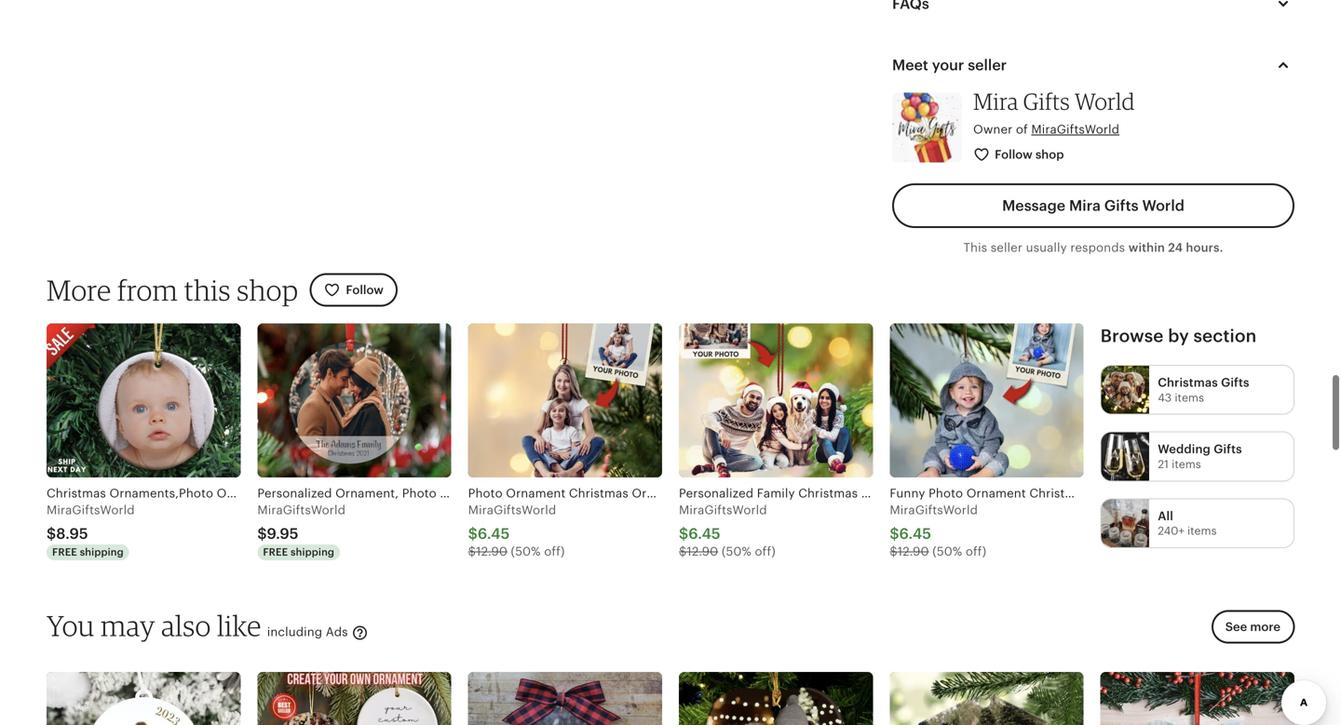 Task type: vqa. For each thing, say whether or not it's contained in the screenshot.
240+ at the bottom
yes



Task type: describe. For each thing, give the bounding box(es) containing it.
240+
[[1158, 525, 1185, 538]]

miragiftsworld $ 9.95 free shipping
[[257, 504, 346, 558]]

shipping for 8.95
[[80, 547, 124, 558]]

shipping for 9.95
[[291, 547, 335, 558]]

6.45 for personalized family christmas ornaments, photo ornament, custom photo christmas ornament, picture ornament christmas, christmas 2023 gifts
[[689, 526, 721, 543]]

more from this shop
[[47, 273, 299, 307]]

gifts for christmas
[[1222, 376, 1250, 390]]

within
[[1129, 241, 1166, 255]]

gifts for wedding
[[1214, 443, 1243, 457]]

meet your seller button
[[876, 43, 1312, 87]]

see more
[[1226, 621, 1281, 635]]

all
[[1158, 509, 1174, 523]]

items for christmas
[[1175, 392, 1205, 404]]

follow shop
[[995, 148, 1065, 162]]

including
[[267, 626, 323, 640]]

items for wedding
[[1172, 458, 1202, 471]]

of
[[1017, 122, 1029, 136]]

shop inside button
[[1036, 148, 1065, 162]]

items inside all 240+ items
[[1188, 525, 1217, 538]]

like
[[217, 609, 262, 643]]

christmas
[[1158, 376, 1219, 390]]

message mira gifts world
[[1003, 198, 1185, 214]]

miragiftsworld $ 6.45 $ 12.90 (50% off) for funny photo ornament christmas, funny ornaments, acrylic ornament, custom photo ornament, picture acrylic ornament, xmas family ornaments at right
[[890, 504, 987, 559]]

6.45 for photo ornament christmas ornament, acrylic ornament, custom family photo ornament, acrylic picture ornament, family ornaments, xmas gift
[[478, 526, 510, 543]]

ads
[[326, 626, 348, 640]]

see more listings in the all section image
[[1102, 500, 1150, 548]]

more
[[1251, 621, 1281, 635]]

personalized photo christmas ornament image
[[468, 673, 663, 726]]

see
[[1226, 621, 1248, 635]]

9.95
[[267, 526, 299, 543]]

miragiftsworld $ 8.95 free shipping
[[47, 504, 135, 558]]

photo ornament christmas ornament, acrylic ornament, custom family photo ornament, acrylic picture ornament, family ornaments, xmas gift image
[[468, 324, 663, 478]]

all 240+ items
[[1158, 509, 1217, 538]]

follow for follow shop
[[995, 148, 1033, 162]]

off) for personalized family christmas ornaments, photo ornament, custom photo christmas ornament, picture ornament christmas, christmas 2023 gifts
[[755, 545, 776, 559]]

world inside "mira gifts world owner of miragiftsworld"
[[1075, 87, 1136, 115]]

1 vertical spatial shop
[[237, 273, 299, 307]]

christmas gifts 43 items
[[1158, 376, 1250, 404]]

miragiftsworld $ 6.45 $ 12.90 (50% off) for personalized family christmas ornaments, photo ornament, custom photo christmas ornament, picture ornament christmas, christmas 2023 gifts
[[679, 504, 776, 559]]

more
[[47, 273, 111, 307]]

21
[[1158, 458, 1169, 471]]

from
[[117, 273, 178, 307]]

see more button
[[1212, 611, 1295, 645]]

christmas ornaments,photo ornament, personalized ornament just married ceramic engagement ornament first christmas tree decoration xmas gift image
[[47, 324, 241, 478]]

wedding
[[1158, 443, 1211, 457]]

frequently asked questions image
[[1273, 0, 1295, 15]]

follow for follow
[[346, 283, 384, 297]]

personalized family christmas ornaments, photo ornament, custom photo christmas ornament, picture ornament christmas, christmas 2023 gifts image
[[679, 324, 873, 478]]

see more listings in the christmas gifts section image
[[1102, 366, 1150, 414]]

browse
[[1101, 326, 1164, 346]]

43
[[1158, 392, 1172, 404]]

12.90 for photo ornament christmas ornament, acrylic ornament, custom family photo ornament, acrylic picture ornament, family ornaments, xmas gift
[[476, 545, 508, 559]]

miragiftsworld inside "mira gifts world owner of miragiftsworld"
[[1032, 122, 1120, 136]]

personalized christmas ornament, custom christmas ornament, personalized ornament, custom ornament, photo christmas ornament image
[[1101, 673, 1295, 726]]



Task type: locate. For each thing, give the bounding box(es) containing it.
message
[[1003, 198, 1066, 214]]

1 horizontal spatial mira
[[1070, 198, 1101, 214]]

shop right this
[[237, 273, 299, 307]]

1 shipping from the left
[[80, 547, 124, 558]]

1 vertical spatial follow
[[346, 283, 384, 297]]

see more listings in the wedding gifts section image
[[1102, 433, 1150, 481]]

1 vertical spatial seller
[[991, 241, 1023, 255]]

0 horizontal spatial 12.90
[[476, 545, 508, 559]]

(50% for funny photo ornament christmas, funny ornaments, acrylic ornament, custom photo ornament, picture acrylic ornament, xmas family ornaments at right
[[933, 545, 963, 559]]

world
[[1075, 87, 1136, 115], [1143, 198, 1185, 214]]

world up miragiftsworld link
[[1075, 87, 1136, 115]]

3 6.45 from the left
[[900, 526, 932, 543]]

this
[[964, 241, 988, 255]]

miragiftsworld
[[1032, 122, 1120, 136], [47, 504, 135, 518], [257, 504, 346, 518], [468, 504, 557, 518], [679, 504, 768, 518], [890, 504, 978, 518]]

free down 8.95
[[52, 547, 77, 558]]

photo ornament custom ornament, personalized christmas ornament w/ text, picture ornament, first christmas tree decoration, christmas gifts image
[[679, 673, 873, 726]]

2 vertical spatial items
[[1188, 525, 1217, 538]]

personalized ornament, photo ornament, custom ornament, christmas ornaments, just married ceramic engagement ornament first christmas gifts image
[[257, 324, 452, 478]]

0 horizontal spatial off)
[[544, 545, 565, 559]]

shipping
[[80, 547, 124, 558], [291, 547, 335, 558]]

world inside button
[[1143, 198, 1185, 214]]

2 horizontal spatial off)
[[966, 545, 987, 559]]

3 miragiftsworld $ 6.45 $ 12.90 (50% off) from the left
[[890, 504, 987, 559]]

off) for funny photo ornament christmas, funny ornaments, acrylic ornament, custom photo ornament, picture acrylic ornament, xmas family ornaments at right
[[966, 545, 987, 559]]

24
[[1169, 241, 1184, 255]]

section
[[1194, 326, 1257, 346]]

seller right this
[[991, 241, 1023, 255]]

shop
[[1036, 148, 1065, 162], [237, 273, 299, 307]]

1 horizontal spatial follow
[[995, 148, 1033, 162]]

gifts up of
[[1024, 87, 1071, 115]]

your
[[933, 57, 965, 73]]

personalized date photo ornament | family picture ornament personalized family christmas ornament baby picture ornament image
[[47, 673, 241, 726]]

12.90 for funny photo ornament christmas, funny ornaments, acrylic ornament, custom photo ornament, picture acrylic ornament, xmas family ornaments at right
[[898, 545, 930, 559]]

shop down miragiftsworld link
[[1036, 148, 1065, 162]]

message mira gifts world button
[[893, 184, 1295, 228]]

2 12.90 from the left
[[687, 545, 719, 559]]

$
[[47, 526, 56, 543], [257, 526, 267, 543], [468, 526, 478, 543], [679, 526, 689, 543], [890, 526, 900, 543], [468, 545, 476, 559], [679, 545, 687, 559], [890, 545, 898, 559]]

1 free from the left
[[52, 547, 77, 558]]

items
[[1175, 392, 1205, 404], [1172, 458, 1202, 471], [1188, 525, 1217, 538]]

12.90
[[476, 545, 508, 559], [687, 545, 719, 559], [898, 545, 930, 559]]

meet your seller
[[893, 57, 1007, 73]]

mira gifts world owner of miragiftsworld
[[974, 87, 1136, 136]]

gifts right wedding
[[1214, 443, 1243, 457]]

off)
[[544, 545, 565, 559], [755, 545, 776, 559], [966, 545, 987, 559]]

2 off) from the left
[[755, 545, 776, 559]]

1 6.45 from the left
[[478, 526, 510, 543]]

0 vertical spatial follow
[[995, 148, 1033, 162]]

3 off) from the left
[[966, 545, 987, 559]]

2 6.45 from the left
[[689, 526, 721, 543]]

2 free from the left
[[263, 547, 288, 558]]

0 vertical spatial shop
[[1036, 148, 1065, 162]]

1 horizontal spatial shipping
[[291, 547, 335, 558]]

responds
[[1071, 241, 1126, 255]]

follow inside button
[[346, 283, 384, 297]]

(50% for photo ornament christmas ornament, acrylic ornament, custom family photo ornament, acrylic picture ornament, family ornaments, xmas gift
[[511, 545, 541, 559]]

browse by section
[[1101, 326, 1257, 346]]

funny photo ornament christmas, funny ornaments, acrylic ornament, custom photo ornament, picture acrylic ornament, xmas family ornaments image
[[890, 324, 1084, 478]]

this
[[184, 273, 231, 307]]

miragiftsworld link
[[1032, 122, 1120, 136]]

0 horizontal spatial mira
[[974, 87, 1019, 115]]

seller right your
[[968, 57, 1007, 73]]

1 horizontal spatial miragiftsworld $ 6.45 $ 12.90 (50% off)
[[679, 504, 776, 559]]

you may also like including ads
[[47, 609, 352, 643]]

meet
[[893, 57, 929, 73]]

1 vertical spatial items
[[1172, 458, 1202, 471]]

0 horizontal spatial follow
[[346, 283, 384, 297]]

0 horizontal spatial 6.45
[[478, 526, 510, 543]]

6.45
[[478, 526, 510, 543], [689, 526, 721, 543], [900, 526, 932, 543]]

2 miragiftsworld $ 6.45 $ 12.90 (50% off) from the left
[[679, 504, 776, 559]]

0 horizontal spatial shipping
[[80, 547, 124, 558]]

1 horizontal spatial 6.45
[[689, 526, 721, 543]]

items down wedding
[[1172, 458, 1202, 471]]

1 (50% from the left
[[511, 545, 541, 559]]

follow shop button
[[960, 138, 1080, 172]]

items inside wedding gifts 21 items
[[1172, 458, 1202, 471]]

by
[[1169, 326, 1190, 346]]

0 horizontal spatial shop
[[237, 273, 299, 307]]

miragiftsworld $ 6.45 $ 12.90 (50% off)
[[468, 504, 565, 559], [679, 504, 776, 559], [890, 504, 987, 559]]

gifts right christmas
[[1222, 376, 1250, 390]]

hours.
[[1187, 241, 1224, 255]]

1 horizontal spatial free
[[263, 547, 288, 558]]

items inside christmas gifts 43 items
[[1175, 392, 1205, 404]]

(50% for personalized family christmas ornaments, photo ornament, custom photo christmas ornament, picture ornament christmas, christmas 2023 gifts
[[722, 545, 752, 559]]

this seller usually responds within 24 hours.
[[964, 241, 1224, 255]]

8.95
[[56, 526, 88, 543]]

shipping down "9.95"
[[291, 547, 335, 558]]

0 vertical spatial seller
[[968, 57, 1007, 73]]

seller inside dropdown button
[[968, 57, 1007, 73]]

seller
[[968, 57, 1007, 73], [991, 241, 1023, 255]]

gifts inside wedding gifts 21 items
[[1214, 443, 1243, 457]]

6.45 for funny photo ornament christmas, funny ornaments, acrylic ornament, custom photo ornament, picture acrylic ornament, xmas family ornaments at right
[[900, 526, 932, 543]]

0 horizontal spatial (50%
[[511, 545, 541, 559]]

follow inside button
[[995, 148, 1033, 162]]

mira
[[974, 87, 1019, 115], [1070, 198, 1101, 214]]

1 vertical spatial mira
[[1070, 198, 1101, 214]]

mira up this seller usually responds within 24 hours.
[[1070, 198, 1101, 214]]

wedding gifts 21 items
[[1158, 443, 1243, 471]]

shipping down 8.95
[[80, 547, 124, 558]]

shipping inside miragiftsworld $ 9.95 free shipping
[[291, 547, 335, 558]]

mira inside "mira gifts world owner of miragiftsworld"
[[974, 87, 1019, 115]]

usually
[[1026, 241, 1068, 255]]

mira up owner
[[974, 87, 1019, 115]]

free inside miragiftsworld $ 9.95 free shipping
[[263, 547, 288, 558]]

0 vertical spatial mira
[[974, 87, 1019, 115]]

2 horizontal spatial (50%
[[933, 545, 963, 559]]

1 horizontal spatial world
[[1143, 198, 1185, 214]]

mira inside button
[[1070, 198, 1101, 214]]

free down "9.95"
[[263, 547, 288, 558]]

may
[[101, 609, 155, 643]]

2 (50% from the left
[[722, 545, 752, 559]]

gifts
[[1024, 87, 1071, 115], [1105, 198, 1139, 214], [1222, 376, 1250, 390], [1214, 443, 1243, 457]]

free
[[52, 547, 77, 558], [263, 547, 288, 558]]

miragiftsworld $ 6.45 $ 12.90 (50% off) for photo ornament christmas ornament, acrylic ornament, custom family photo ornament, acrylic picture ornament, family ornaments, xmas gift
[[468, 504, 565, 559]]

12.90 for personalized family christmas ornaments, photo ornament, custom photo christmas ornament, picture ornament christmas, christmas 2023 gifts
[[687, 545, 719, 559]]

0 vertical spatial world
[[1075, 87, 1136, 115]]

shipping inside miragiftsworld $ 8.95 free shipping
[[80, 547, 124, 558]]

1 miragiftsworld $ 6.45 $ 12.90 (50% off) from the left
[[468, 504, 565, 559]]

0 vertical spatial items
[[1175, 392, 1205, 404]]

gifts inside message mira gifts world button
[[1105, 198, 1139, 214]]

free for 8.95
[[52, 547, 77, 558]]

items right 240+
[[1188, 525, 1217, 538]]

items down christmas
[[1175, 392, 1205, 404]]

1 12.90 from the left
[[476, 545, 508, 559]]

you
[[47, 609, 95, 643]]

2 horizontal spatial 6.45
[[900, 526, 932, 543]]

$ inside miragiftsworld $ 8.95 free shipping
[[47, 526, 56, 543]]

free for 9.95
[[263, 547, 288, 558]]

gifts inside christmas gifts 43 items
[[1222, 376, 1250, 390]]

follow
[[995, 148, 1033, 162], [346, 283, 384, 297]]

gifts for mira
[[1024, 87, 1071, 115]]

(50%
[[511, 545, 541, 559], [722, 545, 752, 559], [933, 545, 963, 559]]

3 (50% from the left
[[933, 545, 963, 559]]

3 12.90 from the left
[[898, 545, 930, 559]]

2 shipping from the left
[[291, 547, 335, 558]]

1 horizontal spatial off)
[[755, 545, 776, 559]]

$ inside miragiftsworld $ 9.95 free shipping
[[257, 526, 267, 543]]

gifts inside "mira gifts world owner of miragiftsworld"
[[1024, 87, 1071, 115]]

1 off) from the left
[[544, 545, 565, 559]]

0 horizontal spatial world
[[1075, 87, 1136, 115]]

1 horizontal spatial 12.90
[[687, 545, 719, 559]]

2 horizontal spatial miragiftsworld $ 6.45 $ 12.90 (50% off)
[[890, 504, 987, 559]]

gifts up responds
[[1105, 198, 1139, 214]]

follow button
[[310, 273, 398, 307]]

free inside miragiftsworld $ 8.95 free shipping
[[52, 547, 77, 558]]

see more link
[[1207, 611, 1295, 656]]

2 horizontal spatial 12.90
[[898, 545, 930, 559]]

0 horizontal spatial free
[[52, 547, 77, 558]]

1 horizontal spatial (50%
[[722, 545, 752, 559]]

off) for photo ornament christmas ornament, acrylic ornament, custom family photo ornament, acrylic picture ornament, family ornaments, xmas gift
[[544, 545, 565, 559]]

1 horizontal spatial shop
[[1036, 148, 1065, 162]]

mira gifts world image
[[893, 93, 963, 163]]

0 horizontal spatial miragiftsworld $ 6.45 $ 12.90 (50% off)
[[468, 504, 565, 559]]

owner
[[974, 122, 1013, 136]]

1 vertical spatial world
[[1143, 198, 1185, 214]]

world up '24'
[[1143, 198, 1185, 214]]

also
[[161, 609, 211, 643]]



